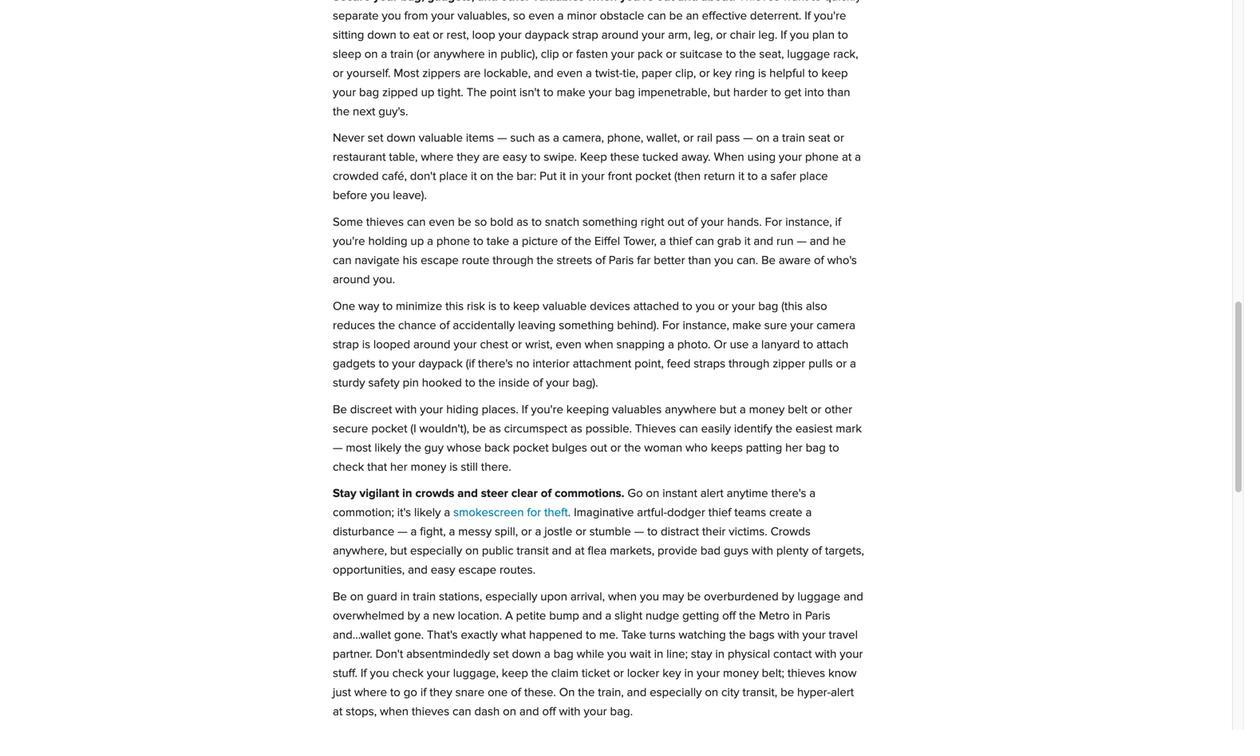 Task type: describe. For each thing, give the bounding box(es) containing it.
1 vertical spatial when
[[608, 592, 637, 604]]

you're inside the some thieves can even be so bold as to snatch something right out of your hands. for instance, if you're holding up a phone to take a picture of the eiffel tower, a thief can grab it and run — and he can navigate his escape route through the streets of paris far better than you can. be aware of who's around you.
[[333, 236, 365, 248]]

with inside be discreet with your hiding places. if you're keeping valuables anywhere but a money belt or other secure pocket (i wouldn't), be as circumspect as possible. thieves can easily identify the easiest mark — most likely the guy whose back pocket bulges out or the woman who keeps patting her bag to check that her money is still there.
[[395, 404, 417, 416]]

your down stay
[[697, 668, 720, 680]]

than inside thieves want to quickly separate you from your valuables, so even a minor obstacle can be an effective deterrent. if you're sitting down to eat or rest, loop your daypack strap around your arm, leg, or chair leg. if you plan to sleep on a train (or anywhere in public), clip or fasten your pack or suitcase to the seat, luggage rack, or yourself. most zippers are lockable, and even a twist-tie, paper clip, or key ring is helpful to keep your bag zipped up tight. the point isn't to make your bag impenetrable, but harder to get into than the next guy's.
[[828, 87, 851, 99]]

pass
[[716, 133, 740, 145]]

jostle
[[545, 527, 573, 539]]

is up gadgets
[[362, 339, 370, 351]]

you down me.
[[608, 649, 627, 661]]

tie,
[[623, 68, 639, 80]]

next
[[353, 106, 376, 118]]

your down train,
[[584, 707, 607, 719]]

are inside never set down valuable items — such as a camera, phone, wallet, or rail pass — on a train seat or restaurant table, where they are easy to swipe. keep these tucked away. when using your phone at a crowded café, don't place it on the bar: put it in your front pocket (then return it to a safer place before you leave).
[[483, 152, 500, 164]]

with up the contact
[[778, 630, 800, 642]]

gadgets
[[333, 358, 376, 370]]

strap inside thieves want to quickly separate you from your valuables, so even a minor obstacle can be an effective deterrent. if you're sitting down to eat or rest, loop your daypack strap around your arm, leg, or chair leg. if you plan to sleep on a train (or anywhere in public), clip or fasten your pack or suitcase to the seat, luggage rack, or yourself. most zippers are lockable, and even a twist-tie, paper clip, or key ring is helpful to keep your bag zipped up tight. the point isn't to make your bag impenetrable, but harder to get into than the next guy's.
[[572, 29, 599, 41]]

down inside thieves want to quickly separate you from your valuables, so even a minor obstacle can be an effective deterrent. if you're sitting down to eat or rest, loop your daypack strap around your arm, leg, or chair leg. if you plan to sleep on a train (or anywhere in public), clip or fasten your pack or suitcase to the seat, luggage rack, or yourself. most zippers are lockable, and even a twist-tie, paper clip, or key ring is helpful to keep your bag zipped up tight. the point isn't to make your bag impenetrable, but harder to get into than the next guy's.
[[367, 29, 397, 41]]

if right leg.
[[781, 29, 787, 41]]

patting
[[746, 443, 783, 455]]

it inside the some thieves can even be so bold as to snatch something right out of your hands. for instance, if you're holding up a phone to take a picture of the eiffel tower, a thief can grab it and run — and he can navigate his escape route through the streets of paris far better than you can. be aware of who's around you.
[[745, 236, 751, 248]]

if inside be on guard in train stations, especially upon arrival, when you may be overburdened by luggage and overwhelmed by a new location. a petite bump and a slight nudge getting off the metro in paris and...wallet gone. that's exactly what happened to me. take turns watching the bags with your travel partner. don't absentmindedly set down a bag while you wait in line; stay in physical contact with your stuff. if you check your luggage, keep the claim ticket or locker key in your money belt; thieves know just where to go if they snare one of these. on the train, and especially on city transit, be hyper-alert at stops, when thieves can dash on and off with your bag.
[[421, 687, 427, 699]]

restaurant
[[333, 152, 386, 164]]

of down eiffel
[[596, 255, 606, 267]]

you inside never set down valuable items — such as a camera, phone, wallet, or rail pass — on a train seat or restaurant table, where they are easy to swipe. keep these tucked away. when using your phone at a crowded café, don't place it on the bar: put it in your front pocket (then return it to a safer place before you leave).
[[371, 190, 390, 202]]

the left next
[[333, 106, 350, 118]]

set inside never set down valuable items — such as a camera, phone, wallet, or rail pass — on a train seat or restaurant table, where they are easy to swipe. keep these tucked away. when using your phone at a crowded café, don't place it on the bar: put it in your front pocket (then return it to a safer place before you leave).
[[368, 133, 384, 145]]

you left from
[[382, 10, 401, 22]]

can inside be discreet with your hiding places. if you're keeping valuables anywhere but a money belt or other secure pocket (i wouldn't), be as circumspect as possible. thieves can easily identify the easiest mark — most likely the guy whose back pocket bulges out or the woman who keeps patting her bag to check that her money is still there.
[[680, 423, 698, 435]]

places.
[[482, 404, 519, 416]]

bag down tie,
[[615, 87, 635, 99]]

in right "guard"
[[401, 592, 410, 604]]

of down this at the top
[[440, 320, 450, 332]]

there's inside one way to minimize this risk is to keep valuable devices attached to you or your bag (this also reduces the chance of accidentally leaving something behind). for instance, make sure your camera strap is looped around your chest or wrist, even when snapping a photo. or use a lanyard to attach gadgets to your daypack (if there's no interior attachment point, feed straps through zipper pulls or a sturdy safety pin hooked to the inside of your bag).
[[478, 358, 513, 370]]

bag).
[[573, 378, 598, 390]]

your down interior
[[546, 378, 570, 390]]

likely inside go on instant alert anytime there's a commotion; it's likely a
[[414, 508, 441, 520]]

loop
[[472, 29, 496, 41]]

check inside be discreet with your hiding places. if you're keeping valuables anywhere but a money belt or other secure pocket (i wouldn't), be as circumspect as possible. thieves can easily identify the easiest mark — most likely the guy whose back pocket bulges out or the woman who keeps patting her bag to check that her money is still there.
[[333, 462, 364, 474]]

or right spill,
[[521, 527, 532, 539]]

point
[[490, 87, 517, 99]]

your down travel
[[840, 649, 863, 661]]

easy inside . imaginative artful-dodger thief teams create a disturbance — a fight, a messy spill, or a jostle or stumble — to distract their victims. crowds anywhere, but especially on public transit and at flea markets, provide bad guys with plenty of targets, opportunities, and easy escape routes.
[[431, 565, 455, 577]]

the right on
[[578, 687, 595, 699]]

public
[[482, 546, 514, 558]]

distract
[[661, 527, 699, 539]]

isn't
[[520, 87, 540, 99]]

spill,
[[495, 527, 518, 539]]

to up into
[[808, 68, 819, 80]]

with down on
[[559, 707, 581, 719]]

if down want
[[805, 10, 811, 22]]

take
[[622, 630, 647, 642]]

and left run in the right top of the page
[[754, 236, 774, 248]]

on right dash
[[503, 707, 517, 719]]

smokescreen for theft link
[[454, 508, 568, 520]]

than inside the some thieves can even be so bold as to snatch something right out of your hands. for instance, if you're holding up a phone to take a picture of the eiffel tower, a thief can grab it and run — and he can navigate his escape route through the streets of paris far better than you can. be aware of who's around you.
[[689, 255, 712, 267]]

your up the safer
[[779, 152, 802, 164]]

some thieves can even be so bold as to snatch something right out of your hands. for instance, if you're holding up a phone to take a picture of the eiffel tower, a thief can grab it and run — and he can navigate his escape route through the streets of paris far better than you can. be aware of who's around you.
[[333, 217, 857, 286]]

back
[[485, 443, 510, 455]]

guard
[[367, 592, 397, 604]]

to up route
[[473, 236, 484, 248]]

to left get
[[771, 87, 782, 99]]

in up it's
[[402, 488, 412, 500]]

your up pack
[[642, 29, 665, 41]]

and down jostle
[[552, 546, 572, 558]]

swipe.
[[544, 152, 577, 164]]

of inside . imaginative artful-dodger thief teams create a disturbance — a fight, a messy spill, or a jostle or stumble — to distract their victims. crowds anywhere, but especially on public transit and at flea markets, provide bad guys with plenty of targets, opportunities, and easy escape routes.
[[812, 546, 822, 558]]

and up travel
[[844, 592, 864, 604]]

so inside the some thieves can even be so bold as to snatch something right out of your hands. for instance, if you're holding up a phone to take a picture of the eiffel tower, a thief can grab it and run — and he can navigate his escape route through the streets of paris far better than you can. be aware of who's around you.
[[475, 217, 487, 229]]

or right "clip"
[[562, 49, 573, 61]]

1 horizontal spatial pocket
[[513, 443, 549, 455]]

when inside one way to minimize this risk is to keep valuable devices attached to you or your bag (this also reduces the chance of accidentally leaving something behind). for instance, make sure your camera strap is looped around your chest or wrist, even when snapping a photo. or use a lanyard to attach gadgets to your daypack (if there's no interior attachment point, feed straps through zipper pulls or a sturdy safety pin hooked to the inside of your bag).
[[585, 339, 614, 351]]

as up back
[[489, 423, 501, 435]]

where inside never set down valuable items — such as a camera, phone, wallet, or rail pass — on a train seat or restaurant table, where they are easy to swipe. keep these tucked away. when using your phone at a crowded café, don't place it on the bar: put it in your front pocket (then return it to a safer place before you leave).
[[421, 152, 454, 164]]

anywhere inside be discreet with your hiding places. if you're keeping valuables anywhere but a money belt or other secure pocket (i wouldn't), be as circumspect as possible. thieves can easily identify the easiest mark — most likely the guy whose back pocket bulges out or the woman who keeps patting her bag to check that her money is still there.
[[665, 404, 717, 416]]

to up pulls
[[803, 339, 814, 351]]

keeping
[[567, 404, 609, 416]]

belt;
[[762, 668, 785, 680]]

navigate
[[355, 255, 400, 267]]

transit
[[517, 546, 549, 558]]

make inside thieves want to quickly separate you from your valuables, so even a minor obstacle can be an effective deterrent. if you're sitting down to eat or rest, loop your daypack strap around your arm, leg, or chair leg. if you plan to sleep on a train (or anywhere in public), clip or fasten your pack or suitcase to the seat, luggage rack, or yourself. most zippers are lockable, and even a twist-tie, paper clip, or key ring is helpful to keep your bag zipped up tight. the point isn't to make your bag impenetrable, but harder to get into than the next guy's.
[[557, 87, 586, 99]]

be inside the some thieves can even be so bold as to snatch something right out of your hands. for instance, if you're holding up a phone to take a picture of the eiffel tower, a thief can grab it and run — and he can navigate his escape route through the streets of paris far better than you can. be aware of who's around you.
[[458, 217, 472, 229]]

bag down yourself.
[[359, 87, 379, 99]]

pack
[[638, 49, 663, 61]]

strap inside one way to minimize this risk is to keep valuable devices attached to you or your bag (this also reduces the chance of accidentally leaving something behind). for instance, make sure your camera strap is looped around your chest or wrist, even when snapping a photo. or use a lanyard to attach gadgets to your daypack (if there's no interior attachment point, feed straps through zipper pulls or a sturdy safety pin hooked to the inside of your bag).
[[333, 339, 359, 351]]

the down belt
[[776, 423, 793, 435]]

on inside thieves want to quickly separate you from your valuables, so even a minor obstacle can be an effective deterrent. if you're sitting down to eat or rest, loop your daypack strap around your arm, leg, or chair leg. if you plan to sleep on a train (or anywhere in public), clip or fasten your pack or suitcase to the seat, luggage rack, or yourself. most zippers are lockable, and even a twist-tie, paper clip, or key ring is helpful to keep your bag zipped up tight. the point isn't to make your bag impenetrable, but harder to get into than the next guy's.
[[365, 49, 378, 61]]

tight.
[[438, 87, 464, 99]]

phone inside never set down valuable items — such as a camera, phone, wallet, or rail pass — on a train seat or restaurant table, where they are easy to swipe. keep these tucked away. when using your phone at a crowded café, don't place it on the bar: put it in your front pocket (then return it to a safer place before you leave).
[[806, 152, 839, 164]]

pin
[[403, 378, 419, 390]]

to right attached
[[682, 301, 693, 313]]

(then
[[675, 171, 701, 183]]

you inside one way to minimize this risk is to keep valuable devices attached to you or your bag (this also reduces the chance of accidentally leaving something behind). for instance, make sure your camera strap is looped around your chest or wrist, even when snapping a photo. or use a lanyard to attach gadgets to your daypack (if there's no interior attachment point, feed straps through zipper pulls or a sturdy safety pin hooked to the inside of your bag).
[[696, 301, 715, 313]]

phone inside the some thieves can even be so bold as to snatch something right out of your hands. for instance, if you're holding up a phone to take a picture of the eiffel tower, a thief can grab it and run — and he can navigate his escape route through the streets of paris far better than you can. be aware of who's around you.
[[437, 236, 470, 248]]

— inside be discreet with your hiding places. if you're keeping valuables anywhere but a money belt or other secure pocket (i wouldn't), be as circumspect as possible. thieves can easily identify the easiest mark — most likely the guy whose back pocket bulges out or the woman who keeps patting her bag to check that her money is still there.
[[333, 443, 343, 455]]

a inside be discreet with your hiding places. if you're keeping valuables anywhere but a money belt or other secure pocket (i wouldn't), be as circumspect as possible. thieves can easily identify the easiest mark — most likely the guy whose back pocket bulges out or the woman who keeps patting her bag to check that her money is still there.
[[740, 404, 746, 416]]

camera,
[[563, 133, 604, 145]]

the up physical
[[729, 630, 746, 642]]

of up theft
[[541, 488, 552, 500]]

they inside be on guard in train stations, especially upon arrival, when you may be overburdened by luggage and overwhelmed by a new location. a petite bump and a slight nudge getting off the metro in paris and...wallet gone. that's exactly what happened to me. take turns watching the bags with your travel partner. don't absentmindedly set down a bag while you wait in line; stay in physical contact with your stuff. if you check your luggage, keep the claim ticket or locker key in your money belt; thieves know just where to go if they snare one of these. on the train, and especially on city transit, be hyper-alert at stops, when thieves can dash on and off with your bag.
[[430, 687, 453, 699]]

can left navigate
[[333, 255, 352, 267]]

or down possible.
[[611, 443, 621, 455]]

your up "pin"
[[392, 358, 416, 370]]

on left city
[[705, 687, 719, 699]]

money inside be on guard in train stations, especially upon arrival, when you may be overburdened by luggage and overwhelmed by a new location. a petite bump and a slight nudge getting off the metro in paris and...wallet gone. that's exactly what happened to me. take turns watching the bags with your travel partner. don't absentmindedly set down a bag while you wait in line; stay in physical contact with your stuff. if you check your luggage, keep the claim ticket or locker key in your money belt; thieves know just where to go if they snare one of these. on the train, and especially on city transit, be hyper-alert at stops, when thieves can dash on and off with your bag.
[[723, 668, 759, 680]]

to up bar:
[[530, 152, 541, 164]]

secure
[[333, 423, 368, 435]]

be up getting
[[688, 592, 701, 604]]

is right risk
[[488, 301, 497, 313]]

an
[[686, 10, 699, 22]]

exactly
[[461, 630, 498, 642]]

of right right
[[688, 217, 698, 229]]

and left he at the top
[[810, 236, 830, 248]]

deterrent.
[[750, 10, 802, 22]]

want
[[783, 0, 808, 3]]

0 vertical spatial off
[[723, 611, 736, 623]]

of down snatch
[[561, 236, 572, 248]]

thief inside . imaginative artful-dodger thief teams create a disturbance — a fight, a messy spill, or a jostle or stumble — to distract their victims. crowds anywhere, but especially on public transit and at flea markets, provide bad guys with plenty of targets, opportunities, and easy escape routes.
[[709, 508, 732, 520]]

2 horizontal spatial especially
[[650, 687, 702, 699]]

in right stay
[[716, 649, 725, 661]]

— up markets, on the bottom
[[634, 527, 644, 539]]

to down using
[[748, 171, 758, 183]]

artful-
[[637, 508, 667, 520]]

paris inside be on guard in train stations, especially upon arrival, when you may be overburdened by luggage and overwhelmed by a new location. a petite bump and a slight nudge getting off the metro in paris and...wallet gone. that's exactly what happened to me. take turns watching the bags with your travel partner. don't absentmindedly set down a bag while you wait in line; stay in physical contact with your stuff. if you check your luggage, keep the claim ticket or locker key in your money belt; thieves know just where to go if they snare one of these. on the train, and especially on city transit, be hyper-alert at stops, when thieves can dash on and off with your bag.
[[806, 611, 831, 623]]

ticket
[[582, 668, 610, 680]]

interior
[[533, 358, 570, 370]]

for inside one way to minimize this risk is to keep valuable devices attached to you or your bag (this also reduces the chance of accidentally leaving something behind). for instance, make sure your camera strap is looped around your chest or wrist, even when snapping a photo. or use a lanyard to attach gadgets to your daypack (if there's no interior attachment point, feed straps through zipper pulls or a sturdy safety pin hooked to the inside of your bag).
[[663, 320, 680, 332]]

your inside the some thieves can even be so bold as to snatch something right out of your hands. for instance, if you're holding up a phone to take a picture of the eiffel tower, a thief can grab it and run — and he can navigate his escape route through the streets of paris far better than you can. be aware of who's around you.
[[701, 217, 724, 229]]

0 horizontal spatial off
[[543, 707, 556, 719]]

luggage inside thieves want to quickly separate you from your valuables, so even a minor obstacle can be an effective deterrent. if you're sitting down to eat or rest, loop your daypack strap around your arm, leg, or chair leg. if you plan to sleep on a train (or anywhere in public), clip or fasten your pack or suitcase to the seat, luggage rack, or yourself. most zippers are lockable, and even a twist-tie, paper clip, or key ring is helpful to keep your bag zipped up tight. the point isn't to make your bag impenetrable, but harder to get into than the next guy's.
[[788, 49, 830, 61]]

or down "sleep"
[[333, 68, 344, 80]]

no
[[516, 358, 530, 370]]

to left me.
[[586, 630, 596, 642]]

flea
[[588, 546, 607, 558]]

seat,
[[760, 49, 784, 61]]

the up looped
[[378, 320, 395, 332]]

valuables
[[612, 404, 662, 416]]

your down the absentmindedly
[[427, 668, 450, 680]]

especially inside . imaginative artful-dodger thief teams create a disturbance — a fight, a messy spill, or a jostle or stumble — to distract their victims. crowds anywhere, but especially on public transit and at flea markets, provide bad guys with plenty of targets, opportunities, and easy escape routes.
[[410, 546, 462, 558]]

2 place from the left
[[800, 171, 828, 183]]

in right wait
[[654, 649, 664, 661]]

to down (if
[[465, 378, 476, 390]]

don't
[[376, 649, 403, 661]]

or up the or
[[718, 301, 729, 313]]

devices
[[590, 301, 630, 313]]

leg,
[[694, 29, 713, 41]]

0 vertical spatial her
[[786, 443, 803, 455]]

your up rest,
[[431, 10, 455, 22]]

there's inside go on instant alert anytime there's a commotion; it's likely a
[[772, 488, 807, 500]]

1 vertical spatial money
[[411, 462, 447, 474]]

guy
[[425, 443, 444, 455]]

and down fight, on the left bottom
[[408, 565, 428, 577]]

the down picture
[[537, 255, 554, 267]]

a
[[505, 611, 513, 623]]

the down overburdened
[[739, 611, 756, 623]]

1 horizontal spatial especially
[[486, 592, 538, 604]]

your up use in the top of the page
[[732, 301, 756, 313]]

don't
[[410, 171, 436, 183]]

plan
[[813, 29, 835, 41]]

bulges
[[552, 443, 587, 455]]

or up no
[[512, 339, 522, 351]]

safer
[[771, 171, 797, 183]]

theft
[[544, 508, 568, 520]]

your up the public),
[[499, 29, 522, 41]]

or
[[714, 339, 727, 351]]

train inside thieves want to quickly separate you from your valuables, so even a minor obstacle can be an effective deterrent. if you're sitting down to eat or rest, loop your daypack strap around your arm, leg, or chair leg. if you plan to sleep on a train (or anywhere in public), clip or fasten your pack or suitcase to the seat, luggage rack, or yourself. most zippers are lockable, and even a twist-tie, paper clip, or key ring is helpful to keep your bag zipped up tight. the point isn't to make your bag impenetrable, but harder to get into than the next guy's.
[[391, 49, 414, 61]]

your up next
[[333, 87, 356, 99]]

paris inside the some thieves can even be so bold as to snatch something right out of your hands. for instance, if you're holding up a phone to take a picture of the eiffel tower, a thief can grab it and run — and he can navigate his escape route through the streets of paris far better than you can. be aware of who's around you.
[[609, 255, 634, 267]]

the down the (i
[[405, 443, 421, 455]]

up inside thieves want to quickly separate you from your valuables, so even a minor obstacle can be an effective deterrent. if you're sitting down to eat or rest, loop your daypack strap around your arm, leg, or chair leg. if you plan to sleep on a train (or anywhere in public), clip or fasten your pack or suitcase to the seat, luggage rack, or yourself. most zippers are lockable, and even a twist-tie, paper clip, or key ring is helpful to keep your bag zipped up tight. the point isn't to make your bag impenetrable, but harder to get into than the next guy's.
[[421, 87, 435, 99]]

through inside one way to minimize this risk is to keep valuable devices attached to you or your bag (this also reduces the chance of accidentally leaving something behind). for instance, make sure your camera strap is looped around your chest or wrist, even when snapping a photo. or use a lanyard to attach gadgets to your daypack (if there's no interior attachment point, feed straps through zipper pulls or a sturdy safety pin hooked to the inside of your bag).
[[729, 358, 770, 370]]

. imaginative artful-dodger thief teams create a disturbance — a fight, a messy spill, or a jostle or stumble — to distract their victims. crowds anywhere, but especially on public transit and at flea markets, provide bad guys with plenty of targets, opportunities, and easy escape routes.
[[333, 508, 865, 577]]

vigilant
[[360, 488, 399, 500]]

harder
[[734, 87, 768, 99]]

to left go
[[390, 687, 401, 699]]

is inside thieves want to quickly separate you from your valuables, so even a minor obstacle can be an effective deterrent. if you're sitting down to eat or rest, loop your daypack strap around your arm, leg, or chair leg. if you plan to sleep on a train (or anywhere in public), clip or fasten your pack or suitcase to the seat, luggage rack, or yourself. most zippers are lockable, and even a twist-tie, paper clip, or key ring is helpful to keep your bag zipped up tight. the point isn't to make your bag impenetrable, but harder to get into than the next guy's.
[[758, 68, 767, 80]]

routes.
[[500, 565, 536, 577]]

never
[[333, 133, 365, 145]]

be down belt;
[[781, 687, 794, 699]]

it right return
[[739, 171, 745, 183]]

be inside the some thieves can even be so bold as to snatch something right out of your hands. for instance, if you're holding up a phone to take a picture of the eiffel tower, a thief can grab it and run — and he can navigate his escape route through the streets of paris far better than you can. be aware of who's around you.
[[762, 255, 776, 267]]

to right way
[[383, 301, 393, 313]]

looped
[[374, 339, 410, 351]]

instant
[[663, 488, 698, 500]]

you up nudge
[[640, 592, 660, 604]]

daypack inside one way to minimize this risk is to keep valuable devices attached to you or your bag (this also reduces the chance of accidentally leaving something behind). for instance, make sure your camera strap is looped around your chest or wrist, even when snapping a photo. or use a lanyard to attach gadgets to your daypack (if there's no interior attachment point, feed straps through zipper pulls or a sturdy safety pin hooked to the inside of your bag).
[[419, 358, 463, 370]]

2 vertical spatial when
[[380, 707, 409, 719]]

markets,
[[610, 546, 655, 558]]

ring
[[735, 68, 755, 80]]

on up using
[[757, 133, 770, 145]]

clip
[[541, 49, 559, 61]]

your down the twist-
[[589, 87, 612, 99]]

keep inside thieves want to quickly separate you from your valuables, so even a minor obstacle can be an effective deterrent. if you're sitting down to eat or rest, loop your daypack strap around your arm, leg, or chair leg. if you plan to sleep on a train (or anywhere in public), clip or fasten your pack or suitcase to the seat, luggage rack, or yourself. most zippers are lockable, and even a twist-tie, paper clip, or key ring is helpful to keep your bag zipped up tight. the point isn't to make your bag impenetrable, but harder to get into than the next guy's.
[[822, 68, 848, 80]]

around inside one way to minimize this risk is to keep valuable devices attached to you or your bag (this also reduces the chance of accidentally leaving something behind). for instance, make sure your camera strap is looped around your chest or wrist, even when snapping a photo. or use a lanyard to attach gadgets to your daypack (if there's no interior attachment point, feed straps through zipper pulls or a sturdy safety pin hooked to the inside of your bag).
[[414, 339, 451, 351]]

at inside never set down valuable items — such as a camera, phone, wallet, or rail pass — on a train seat or restaurant table, where they are easy to swipe. keep these tucked away. when using your phone at a crowded café, don't place it on the bar: put it in your front pocket (then return it to a safer place before you leave).
[[842, 152, 852, 164]]

one way to minimize this risk is to keep valuable devices attached to you or your bag (this also reduces the chance of accidentally leaving something behind). for instance, make sure your camera strap is looped around your chest or wrist, even when snapping a photo. or use a lanyard to attach gadgets to your daypack (if there's no interior attachment point, feed straps through zipper pulls or a sturdy safety pin hooked to the inside of your bag).
[[333, 301, 857, 390]]

rail
[[697, 133, 713, 145]]

valuable inside one way to minimize this risk is to keep valuable devices attached to you or your bag (this also reduces the chance of accidentally leaving something behind). for instance, make sure your camera strap is looped around your chest or wrist, even when snapping a photo. or use a lanyard to attach gadgets to your daypack (if there's no interior attachment point, feed straps through zipper pulls or a sturdy safety pin hooked to the inside of your bag).
[[543, 301, 587, 313]]

holding
[[368, 236, 408, 248]]

lockable,
[[484, 68, 531, 80]]

likely inside be discreet with your hiding places. if you're keeping valuables anywhere but a money belt or other secure pocket (i wouldn't), be as circumspect as possible. thieves can easily identify the easiest mark — most likely the guy whose back pocket bulges out or the woman who keeps patting her bag to check that her money is still there.
[[375, 443, 402, 455]]

daypack inside thieves want to quickly separate you from your valuables, so even a minor obstacle can be an effective deterrent. if you're sitting down to eat or rest, loop your daypack strap around your arm, leg, or chair leg. if you plan to sleep on a train (or anywhere in public), clip or fasten your pack or suitcase to the seat, luggage rack, or yourself. most zippers are lockable, and even a twist-tie, paper clip, or key ring is helpful to keep your bag zipped up tight. the point isn't to make your bag impenetrable, but harder to get into than the next guy's.
[[525, 29, 569, 41]]

or right eat
[[433, 29, 444, 41]]

if inside be discreet with your hiding places. if you're keeping valuables anywhere but a money belt or other secure pocket (i wouldn't), be as circumspect as possible. thieves can easily identify the easiest mark — most likely the guy whose back pocket bulges out or the woman who keeps patting her bag to check that her money is still there.
[[522, 404, 528, 416]]

— right pass
[[743, 133, 753, 145]]

watching
[[679, 630, 726, 642]]

(if
[[466, 358, 475, 370]]

1 horizontal spatial by
[[782, 592, 795, 604]]

as up bulges
[[571, 423, 583, 435]]

0 horizontal spatial her
[[390, 462, 408, 474]]

eiffel
[[595, 236, 620, 248]]

escape inside the some thieves can even be so bold as to snatch something right out of your hands. for instance, if you're holding up a phone to take a picture of the eiffel tower, a thief can grab it and run — and he can navigate his escape route through the streets of paris far better than you can. be aware of who's around you.
[[421, 255, 459, 267]]

fasten
[[576, 49, 608, 61]]

be inside thieves want to quickly separate you from your valuables, so even a minor obstacle can be an effective deterrent. if you're sitting down to eat or rest, loop your daypack strap around your arm, leg, or chair leg. if you plan to sleep on a train (or anywhere in public), clip or fasten your pack or suitcase to the seat, luggage rack, or yourself. most zippers are lockable, and even a twist-tie, paper clip, or key ring is helpful to keep your bag zipped up tight. the point isn't to make your bag impenetrable, but harder to get into than the next guy's.
[[670, 10, 683, 22]]

guys
[[724, 546, 749, 558]]

it's
[[397, 508, 411, 520]]

— inside the some thieves can even be so bold as to snatch something right out of your hands. for instance, if you're holding up a phone to take a picture of the eiffel tower, a thief can grab it and run — and he can navigate his escape route through the streets of paris far better than you can. be aware of who's around you.
[[797, 236, 807, 248]]

the left 'woman'
[[625, 443, 641, 455]]

thieves inside be discreet with your hiding places. if you're keeping valuables anywhere but a money belt or other secure pocket (i wouldn't), be as circumspect as possible. thieves can easily identify the easiest mark — most likely the guy whose back pocket bulges out or the woman who keeps patting her bag to check that her money is still there.
[[635, 423, 676, 435]]

never set down valuable items — such as a camera, phone, wallet, or rail pass — on a train seat or restaurant table, where they are easy to swipe. keep these tucked away. when using your phone at a crowded café, don't place it on the bar: put it in your front pocket (then return it to a safer place before you leave).
[[333, 133, 861, 202]]

thief inside the some thieves can even be so bold as to snatch something right out of your hands. for instance, if you're holding up a phone to take a picture of the eiffel tower, a thief can grab it and run — and he can navigate his escape route through the streets of paris far better than you can. be aware of who's around you.
[[670, 236, 693, 248]]

while
[[577, 649, 604, 661]]

1 vertical spatial thieves
[[788, 668, 826, 680]]

be for be discreet with your hiding places. if you're keeping valuables anywhere but a money belt or other secure pocket (i wouldn't), be as circumspect as possible. thieves can easily identify the easiest mark — most likely the guy whose back pocket bulges out or the woman who keeps patting her bag to check that her money is still there.
[[333, 404, 347, 416]]

who
[[686, 443, 708, 455]]

if inside be on guard in train stations, especially upon arrival, when you may be overburdened by luggage and overwhelmed by a new location. a petite bump and a slight nudge getting off the metro in paris and...wallet gone. that's exactly what happened to me. take turns watching the bags with your travel partner. don't absentmindedly set down a bag while you wait in line; stay in physical contact with your stuff. if you check your luggage, keep the claim ticket or locker key in your money belt; thieves know just where to go if they snare one of these. on the train, and especially on city transit, be hyper-alert at stops, when thieves can dash on and off with your bag.
[[361, 668, 367, 680]]

risk
[[467, 301, 485, 313]]

thieves inside thieves want to quickly separate you from your valuables, so even a minor obstacle can be an effective deterrent. if you're sitting down to eat or rest, loop your daypack strap around your arm, leg, or chair leg. if you plan to sleep on a train (or anywhere in public), clip or fasten your pack or suitcase to the seat, luggage rack, or yourself. most zippers are lockable, and even a twist-tie, paper clip, or key ring is helpful to keep your bag zipped up tight. the point isn't to make your bag impenetrable, but harder to get into than the next guy's.
[[739, 0, 780, 3]]

suitcase
[[680, 49, 723, 61]]

easy inside never set down valuable items — such as a camera, phone, wallet, or rail pass — on a train seat or restaurant table, where they are easy to swipe. keep these tucked away. when using your phone at a crowded café, don't place it on the bar: put it in your front pocket (then return it to a safer place before you leave).
[[503, 152, 527, 164]]

keeps
[[711, 443, 743, 455]]

absentmindedly
[[406, 649, 490, 661]]

to up safety
[[379, 358, 389, 370]]

upon
[[541, 592, 568, 604]]

point,
[[635, 358, 664, 370]]

2 vertical spatial thieves
[[412, 707, 450, 719]]

clip,
[[676, 68, 696, 80]]

you.
[[373, 274, 395, 286]]

alert inside go on instant alert anytime there's a commotion; it's likely a
[[701, 488, 724, 500]]

claim
[[552, 668, 579, 680]]

snatch
[[545, 217, 580, 229]]



Task type: vqa. For each thing, say whether or not it's contained in the screenshot.
slight
yes



Task type: locate. For each thing, give the bounding box(es) containing it.
place right the safer
[[800, 171, 828, 183]]

0 vertical spatial money
[[749, 404, 785, 416]]

thieves want to quickly separate you from your valuables, so even a minor obstacle can be an effective deterrent. if you're sitting down to eat or rest, loop your daypack strap around your arm, leg, or chair leg. if you plan to sleep on a train (or anywhere in public), clip or fasten your pack or suitcase to the seat, luggage rack, or yourself. most zippers are lockable, and even a twist-tie, paper clip, or key ring is helpful to keep your bag zipped up tight. the point isn't to make your bag impenetrable, but harder to get into than the next guy's.
[[333, 0, 862, 118]]

crowds
[[416, 488, 455, 500]]

if up circumspect
[[522, 404, 528, 416]]

1 vertical spatial are
[[483, 152, 500, 164]]

impenetrable,
[[638, 87, 710, 99]]

can down the leave).
[[407, 217, 426, 229]]

escape
[[421, 255, 459, 267], [459, 565, 497, 577]]

of inside be on guard in train stations, especially upon arrival, when you may be overburdened by luggage and overwhelmed by a new location. a petite bump and a slight nudge getting off the metro in paris and...wallet gone. that's exactly what happened to me. take turns watching the bags with your travel partner. don't absentmindedly set down a bag while you wait in line; stay in physical contact with your stuff. if you check your luggage, keep the claim ticket or locker key in your money belt; thieves know just where to go if they snare one of these. on the train, and especially on city transit, be hyper-alert at stops, when thieves can dash on and off with your bag.
[[511, 687, 521, 699]]

1 vertical spatial off
[[543, 707, 556, 719]]

commotions.
[[555, 488, 625, 500]]

2 horizontal spatial around
[[602, 29, 639, 41]]

are up the
[[464, 68, 481, 80]]

1 vertical spatial out
[[591, 443, 608, 455]]

2 horizontal spatial you're
[[814, 10, 847, 22]]

but inside thieves want to quickly separate you from your valuables, so even a minor obstacle can be an effective deterrent. if you're sitting down to eat or rest, loop your daypack strap around your arm, leg, or chair leg. if you plan to sleep on a train (or anywhere in public), clip or fasten your pack or suitcase to the seat, luggage rack, or yourself. most zippers are lockable, and even a twist-tie, paper clip, or key ring is helpful to keep your bag zipped up tight. the point isn't to make your bag impenetrable, but harder to get into than the next guy's.
[[714, 87, 731, 99]]

your down (this
[[791, 320, 814, 332]]

0 horizontal spatial valuable
[[419, 133, 463, 145]]

of left who's
[[814, 255, 825, 267]]

luggage,
[[453, 668, 499, 680]]

1 horizontal spatial valuable
[[543, 301, 587, 313]]

0 horizontal spatial set
[[368, 133, 384, 145]]

or right jostle
[[576, 527, 587, 539]]

to right want
[[811, 0, 822, 3]]

instance, inside the some thieves can even be so bold as to snatch something right out of your hands. for instance, if you're holding up a phone to take a picture of the eiffel tower, a thief can grab it and run — and he can navigate his escape route through the streets of paris far better than you can. be aware of who's around you.
[[786, 217, 832, 229]]

— down it's
[[398, 527, 408, 539]]

0 vertical spatial they
[[457, 152, 480, 164]]

may
[[663, 592, 684, 604]]

0 vertical spatial phone
[[806, 152, 839, 164]]

2 horizontal spatial thieves
[[788, 668, 826, 680]]

0 vertical spatial make
[[557, 87, 586, 99]]

something inside one way to minimize this risk is to keep valuable devices attached to you or your bag (this also reduces the chance of accidentally leaving something behind). for instance, make sure your camera strap is looped around your chest or wrist, even when snapping a photo. or use a lanyard to attach gadgets to your daypack (if there's no interior attachment point, feed straps through zipper pulls or a sturdy safety pin hooked to the inside of your bag).
[[559, 320, 614, 332]]

effective
[[702, 10, 747, 22]]

new
[[433, 611, 455, 623]]

(or
[[417, 49, 430, 61]]

down down separate
[[367, 29, 397, 41]]

daypack up "clip"
[[525, 29, 569, 41]]

0 vertical spatial key
[[713, 68, 732, 80]]

0 vertical spatial thieves
[[366, 217, 404, 229]]

snare
[[456, 687, 485, 699]]

1 vertical spatial than
[[689, 255, 712, 267]]

at inside . imaginative artful-dodger thief teams create a disturbance — a fight, a messy spill, or a jostle or stumble — to distract their victims. crowds anywhere, but especially on public transit and at flea markets, provide bad guys with plenty of targets, opportunities, and easy escape routes.
[[575, 546, 585, 558]]

your down the keep
[[582, 171, 605, 183]]

1 vertical spatial you're
[[333, 236, 365, 248]]

key inside thieves want to quickly separate you from your valuables, so even a minor obstacle can be an effective deterrent. if you're sitting down to eat or rest, loop your daypack strap around your arm, leg, or chair leg. if you plan to sleep on a train (or anywhere in public), clip or fasten your pack or suitcase to the seat, luggage rack, or yourself. most zippers are lockable, and even a twist-tie, paper clip, or key ring is helpful to keep your bag zipped up tight. the point isn't to make your bag impenetrable, but harder to get into than the next guy's.
[[713, 68, 732, 80]]

0 vertical spatial something
[[583, 217, 638, 229]]

anywhere inside thieves want to quickly separate you from your valuables, so even a minor obstacle can be an effective deterrent. if you're sitting down to eat or rest, loop your daypack strap around your arm, leg, or chair leg. if you plan to sleep on a train (or anywhere in public), clip or fasten your pack or suitcase to the seat, luggage rack, or yourself. most zippers are lockable, and even a twist-tie, paper clip, or key ring is helpful to keep your bag zipped up tight. the point isn't to make your bag impenetrable, but harder to get into than the next guy's.
[[434, 49, 485, 61]]

to inside . imaginative artful-dodger thief teams create a disturbance — a fight, a messy spill, or a jostle or stumble — to distract their victims. crowds anywhere, but especially on public transit and at flea markets, provide bad guys with plenty of targets, opportunities, and easy escape routes.
[[648, 527, 658, 539]]

quickly
[[825, 0, 862, 3]]

leaving
[[518, 320, 556, 332]]

imaginative
[[574, 508, 634, 520]]

0 vertical spatial but
[[714, 87, 731, 99]]

so
[[513, 10, 526, 22], [475, 217, 487, 229]]

valuable up the "leaving" on the left top of page
[[543, 301, 587, 313]]

what
[[501, 630, 526, 642]]

1 vertical spatial check
[[392, 668, 424, 680]]

teams
[[735, 508, 767, 520]]

1 vertical spatial key
[[663, 668, 682, 680]]

mark
[[836, 423, 862, 435]]

place right don't
[[439, 171, 468, 183]]

on down items
[[480, 171, 494, 183]]

1 vertical spatial her
[[390, 462, 408, 474]]

0 vertical spatial than
[[828, 87, 851, 99]]

chair
[[730, 29, 756, 41]]

paper
[[642, 68, 672, 80]]

in inside thieves want to quickly separate you from your valuables, so even a minor obstacle can be an effective deterrent. if you're sitting down to eat or rest, loop your daypack strap around your arm, leg, or chair leg. if you plan to sleep on a train (or anywhere in public), clip or fasten your pack or suitcase to the seat, luggage rack, or yourself. most zippers are lockable, and even a twist-tie, paper clip, or key ring is helpful to keep your bag zipped up tight. the point isn't to make your bag impenetrable, but harder to get into than the next guy's.
[[488, 49, 498, 61]]

0 vertical spatial down
[[367, 29, 397, 41]]

the inside never set down valuable items — such as a camera, phone, wallet, or rail pass — on a train seat or restaurant table, where they are easy to swipe. keep these tucked away. when using your phone at a crowded café, don't place it on the bar: put it in your front pocket (then return it to a safer place before you leave).
[[497, 171, 514, 183]]

1 vertical spatial by
[[408, 611, 420, 623]]

0 horizontal spatial pocket
[[372, 423, 408, 435]]

daypack up hooked
[[419, 358, 463, 370]]

attached
[[634, 301, 679, 313]]

easy down "such"
[[503, 152, 527, 164]]

1 horizontal spatial out
[[668, 217, 685, 229]]

1 horizontal spatial for
[[765, 217, 783, 229]]

0 horizontal spatial are
[[464, 68, 481, 80]]

0 vertical spatial strap
[[572, 29, 599, 41]]

you're down 'quickly'
[[814, 10, 847, 22]]

1 place from the left
[[439, 171, 468, 183]]

2 vertical spatial you're
[[531, 404, 564, 416]]

1 horizontal spatial strap
[[572, 29, 599, 41]]

around down the "chance"
[[414, 339, 451, 351]]

they down items
[[457, 152, 480, 164]]

thief up "better"
[[670, 236, 693, 248]]

sure
[[765, 320, 788, 332]]

bad
[[701, 546, 721, 558]]

but inside be discreet with your hiding places. if you're keeping valuables anywhere but a money belt or other secure pocket (i wouldn't), be as circumspect as possible. thieves can easily identify the easiest mark — most likely the guy whose back pocket bulges out or the woman who keeps patting her bag to check that her money is still there.
[[720, 404, 737, 416]]

1 vertical spatial but
[[720, 404, 737, 416]]

2 vertical spatial but
[[390, 546, 407, 558]]

2 horizontal spatial pocket
[[636, 171, 672, 183]]

most
[[346, 443, 372, 455]]

2 vertical spatial train
[[413, 592, 436, 604]]

train up "new"
[[413, 592, 436, 604]]

phone,
[[607, 133, 644, 145]]

to up 'rack,'
[[838, 29, 849, 41]]

your inside be discreet with your hiding places. if you're keeping valuables anywhere but a money belt or other secure pocket (i wouldn't), be as circumspect as possible. thieves can easily identify the easiest mark — most likely the guy whose back pocket bulges out or the woman who keeps patting her bag to check that her money is still there.
[[420, 404, 443, 416]]

the left inside in the left bottom of the page
[[479, 378, 496, 390]]

you inside the some thieves can even be so bold as to snatch something right out of your hands. for instance, if you're holding up a phone to take a picture of the eiffel tower, a thief can grab it and run — and he can navigate his escape route through the streets of paris far better than you can. be aware of who's around you.
[[715, 255, 734, 267]]

check inside be on guard in train stations, especially upon arrival, when you may be overburdened by luggage and overwhelmed by a new location. a petite bump and a slight nudge getting off the metro in paris and...wallet gone. that's exactly what happened to me. take turns watching the bags with your travel partner. don't absentmindedly set down a bag while you wait in line; stay in physical contact with your stuff. if you check your luggage, keep the claim ticket or locker key in your money belt; thieves know just where to go if they snare one of these. on the train, and especially on city transit, be hyper-alert at stops, when thieves can dash on and off with your bag.
[[392, 668, 424, 680]]

if right stuff.
[[361, 668, 367, 680]]

is inside be discreet with your hiding places. if you're keeping valuables anywhere but a money belt or other secure pocket (i wouldn't), be as circumspect as possible. thieves can easily identify the easiest mark — most likely the guy whose back pocket bulges out or the woman who keeps patting her bag to check that her money is still there.
[[450, 462, 458, 474]]

0 horizontal spatial thieves
[[366, 217, 404, 229]]

better
[[654, 255, 685, 267]]

woman
[[644, 443, 683, 455]]

1 vertical spatial luggage
[[798, 592, 841, 604]]

as
[[538, 133, 550, 145], [517, 217, 529, 229], [489, 423, 501, 435], [571, 423, 583, 435]]

through inside the some thieves can even be so bold as to snatch something right out of your hands. for instance, if you're holding up a phone to take a picture of the eiffel tower, a thief can grab it and run — and he can navigate his escape route through the streets of paris far better than you can. be aware of who's around you.
[[493, 255, 534, 267]]

so left bold
[[475, 217, 487, 229]]

even inside the some thieves can even be so bold as to snatch something right out of your hands. for instance, if you're holding up a phone to take a picture of the eiffel tower, a thief can grab it and run — and he can navigate his escape route through the streets of paris far better than you can. be aware of who's around you.
[[429, 217, 455, 229]]

valuables,
[[458, 10, 510, 22]]

even up "clip"
[[529, 10, 555, 22]]

keep up the "leaving" on the left top of page
[[513, 301, 540, 313]]

where
[[421, 152, 454, 164], [354, 687, 387, 699]]

provide
[[658, 546, 698, 558]]

1 vertical spatial they
[[430, 687, 453, 699]]

out right right
[[668, 217, 685, 229]]

easily
[[701, 423, 731, 435]]

so inside thieves want to quickly separate you from your valuables, so even a minor obstacle can be an effective deterrent. if you're sitting down to eat or rest, loop your daypack strap around your arm, leg, or chair leg. if you plan to sleep on a train (or anywhere in public), clip or fasten your pack or suitcase to the seat, luggage rack, or yourself. most zippers are lockable, and even a twist-tie, paper clip, or key ring is helpful to keep your bag zipped up tight. the point isn't to make your bag impenetrable, but harder to get into than the next guy's.
[[513, 10, 526, 22]]

off down overburdened
[[723, 611, 736, 623]]

especially
[[410, 546, 462, 558], [486, 592, 538, 604], [650, 687, 702, 699]]

1 horizontal spatial place
[[800, 171, 828, 183]]

keep inside one way to minimize this risk is to keep valuable devices attached to you or your bag (this also reduces the chance of accidentally leaving something behind). for instance, make sure your camera strap is looped around your chest or wrist, even when snapping a photo. or use a lanyard to attach gadgets to your daypack (if there's no interior attachment point, feed straps through zipper pulls or a sturdy safety pin hooked to the inside of your bag).
[[513, 301, 540, 313]]

paris
[[609, 255, 634, 267], [806, 611, 831, 623]]

instance, up run in the right top of the page
[[786, 217, 832, 229]]

strap down reduces
[[333, 339, 359, 351]]

1 horizontal spatial anywhere
[[665, 404, 717, 416]]

0 horizontal spatial alert
[[701, 488, 724, 500]]

in inside never set down valuable items — such as a camera, phone, wallet, or rail pass — on a train seat or restaurant table, where they are easy to swipe. keep these tucked away. when using your phone at a crowded café, don't place it on the bar: put it in your front pocket (then return it to a safer place before you leave).
[[569, 171, 579, 183]]

0 vertical spatial by
[[782, 592, 795, 604]]

1 vertical spatial daypack
[[419, 358, 463, 370]]

.
[[568, 508, 571, 520]]

0 vertical spatial at
[[842, 152, 852, 164]]

can inside thieves want to quickly separate you from your valuables, so even a minor obstacle can be an effective deterrent. if you're sitting down to eat or rest, loop your daypack strap around your arm, leg, or chair leg. if you plan to sleep on a train (or anywhere in public), clip or fasten your pack or suitcase to the seat, luggage rack, or yourself. most zippers are lockable, and even a twist-tie, paper clip, or key ring is helpful to keep your bag zipped up tight. the point isn't to make your bag impenetrable, but harder to get into than the next guy's.
[[648, 10, 666, 22]]

set inside be on guard in train stations, especially upon arrival, when you may be overburdened by luggage and overwhelmed by a new location. a petite bump and a slight nudge getting off the metro in paris and...wallet gone. that's exactly what happened to me. take turns watching the bags with your travel partner. don't absentmindedly set down a bag while you wait in line; stay in physical contact with your stuff. if you check your luggage, keep the claim ticket or locker key in your money belt; thieves know just where to go if they snare one of these. on the train, and especially on city transit, be hyper-alert at stops, when thieves can dash on and off with your bag.
[[493, 649, 509, 661]]

where inside be on guard in train stations, especially upon arrival, when you may be overburdened by luggage and overwhelmed by a new location. a petite bump and a slight nudge getting off the metro in paris and...wallet gone. that's exactly what happened to me. take turns watching the bags with your travel partner. don't absentmindedly set down a bag while you wait in line; stay in physical contact with your stuff. if you check your luggage, keep the claim ticket or locker key in your money belt; thieves know just where to go if they snare one of these. on the train, and especially on city transit, be hyper-alert at stops, when thieves can dash on and off with your bag.
[[354, 687, 387, 699]]

1 horizontal spatial where
[[421, 152, 454, 164]]

1 vertical spatial there's
[[772, 488, 807, 500]]

it right 'put'
[[560, 171, 566, 183]]

be inside be discreet with your hiding places. if you're keeping valuables anywhere but a money belt or other secure pocket (i wouldn't), be as circumspect as possible. thieves can easily identify the easiest mark — most likely the guy whose back pocket bulges out or the woman who keeps patting her bag to check that her money is still there.
[[473, 423, 486, 435]]

make up use in the top of the page
[[733, 320, 762, 332]]

1 vertical spatial phone
[[437, 236, 470, 248]]

when up 'slight'
[[608, 592, 637, 604]]

bag inside be on guard in train stations, especially upon arrival, when you may be overburdened by luggage and overwhelmed by a new location. a petite bump and a slight nudge getting off the metro in paris and...wallet gone. that's exactly what happened to me. take turns watching the bags with your travel partner. don't absentmindedly set down a bag while you wait in line; stay in physical contact with your stuff. if you check your luggage, keep the claim ticket or locker key in your money belt; thieves know just where to go if they snare one of these. on the train, and especially on city transit, be hyper-alert at stops, when thieves can dash on and off with your bag.
[[554, 649, 574, 661]]

to down the chair
[[726, 49, 736, 61]]

to up picture
[[532, 217, 542, 229]]

train inside be on guard in train stations, especially upon arrival, when you may be overburdened by luggage and overwhelmed by a new location. a petite bump and a slight nudge getting off the metro in paris and...wallet gone. that's exactly what happened to me. take turns watching the bags with your travel partner. don't absentmindedly set down a bag while you wait in line; stay in physical contact with your stuff. if you check your luggage, keep the claim ticket or locker key in your money belt; thieves know just where to go if they snare one of these. on the train, and especially on city transit, be hyper-alert at stops, when thieves can dash on and off with your bag.
[[413, 592, 436, 604]]

of down interior
[[533, 378, 543, 390]]

down inside be on guard in train stations, especially upon arrival, when you may be overburdened by luggage and overwhelmed by a new location. a petite bump and a slight nudge getting off the metro in paris and...wallet gone. that's exactly what happened to me. take turns watching the bags with your travel partner. don't absentmindedly set down a bag while you wait in line; stay in physical contact with your stuff. if you check your luggage, keep the claim ticket or locker key in your money belt; thieves know just where to go if they snare one of these. on the train, and especially on city transit, be hyper-alert at stops, when thieves can dash on and off with your bag.
[[512, 649, 541, 661]]

behind).
[[617, 320, 659, 332]]

by up gone.
[[408, 611, 420, 623]]

you left plan
[[790, 29, 810, 41]]

can inside be on guard in train stations, especially upon arrival, when you may be overburdened by luggage and overwhelmed by a new location. a petite bump and a slight nudge getting off the metro in paris and...wallet gone. that's exactly what happened to me. take turns watching the bags with your travel partner. don't absentmindedly set down a bag while you wait in line; stay in physical contact with your stuff. if you check your luggage, keep the claim ticket or locker key in your money belt; thieves know just where to go if they snare one of these. on the train, and especially on city transit, be hyper-alert at stops, when thieves can dash on and off with your bag.
[[453, 707, 472, 719]]

0 horizontal spatial if
[[421, 687, 427, 699]]

petite
[[516, 611, 546, 623]]

be left bold
[[458, 217, 472, 229]]

stay
[[691, 649, 713, 661]]

can left grab
[[696, 236, 714, 248]]

bags
[[749, 630, 775, 642]]

— left "such"
[[497, 133, 507, 145]]

down inside never set down valuable items — such as a camera, phone, wallet, or rail pass — on a train seat or restaurant table, where they are easy to swipe. keep these tucked away. when using your phone at a crowded café, don't place it on the bar: put it in your front pocket (then return it to a safer place before you leave).
[[387, 133, 416, 145]]

as right "such"
[[538, 133, 550, 145]]

valuable left items
[[419, 133, 463, 145]]

out inside be discreet with your hiding places. if you're keeping valuables anywhere but a money belt or other secure pocket (i wouldn't), be as circumspect as possible. thieves can easily identify the easiest mark — most likely the guy whose back pocket bulges out or the woman who keeps patting her bag to check that her money is still there.
[[591, 443, 608, 455]]

1 horizontal spatial make
[[733, 320, 762, 332]]

your up wouldn't),
[[420, 404, 443, 416]]

items
[[466, 133, 494, 145]]

1 vertical spatial anywhere
[[665, 404, 717, 416]]

it right grab
[[745, 236, 751, 248]]

0 vertical spatial are
[[464, 68, 481, 80]]

something inside the some thieves can even be so bold as to snatch something right out of your hands. for instance, if you're holding up a phone to take a picture of the eiffel tower, a thief can grab it and run — and he can navigate his escape route through the streets of paris far better than you can. be aware of who's around you.
[[583, 217, 638, 229]]

escape inside . imaginative artful-dodger thief teams create a disturbance — a fight, a messy spill, or a jostle or stumble — to distract their victims. crowds anywhere, but especially on public transit and at flea markets, provide bad guys with plenty of targets, opportunities, and easy escape routes.
[[459, 565, 497, 577]]

your up the contact
[[803, 630, 826, 642]]

1 horizontal spatial set
[[493, 649, 509, 661]]

1 horizontal spatial off
[[723, 611, 736, 623]]

1 vertical spatial for
[[663, 320, 680, 332]]

go
[[628, 488, 643, 500]]

be up overwhelmed
[[333, 592, 347, 604]]

0 vertical spatial set
[[368, 133, 384, 145]]

phone
[[806, 152, 839, 164], [437, 236, 470, 248]]

down
[[367, 29, 397, 41], [387, 133, 416, 145], [512, 649, 541, 661]]

dash
[[475, 707, 500, 719]]

or down "arm,"
[[666, 49, 677, 61]]

inside
[[499, 378, 530, 390]]

through down use in the top of the page
[[729, 358, 770, 370]]

1 horizontal spatial they
[[457, 152, 480, 164]]

or right pulls
[[836, 358, 847, 370]]

0 horizontal spatial paris
[[609, 255, 634, 267]]

your up (if
[[454, 339, 477, 351]]

0 vertical spatial easy
[[503, 152, 527, 164]]

be inside be on guard in train stations, especially upon arrival, when you may be overburdened by luggage and overwhelmed by a new location. a petite bump and a slight nudge getting off the metro in paris and...wallet gone. that's exactly what happened to me. take turns watching the bags with your travel partner. don't absentmindedly set down a bag while you wait in line; stay in physical contact with your stuff. if you check your luggage, keep the claim ticket or locker key in your money belt; thieves know just where to go if they snare one of these. on the train, and especially on city transit, be hyper-alert at stops, when thieves can dash on and off with your bag.
[[333, 592, 347, 604]]

instance, inside one way to minimize this risk is to keep valuable devices attached to you or your bag (this also reduces the chance of accidentally leaving something behind). for instance, make sure your camera strap is looped around your chest or wrist, even when snapping a photo. or use a lanyard to attach gadgets to your daypack (if there's no interior attachment point, feed straps through zipper pulls or a sturdy safety pin hooked to the inside of your bag).
[[683, 320, 730, 332]]

create
[[770, 508, 803, 520]]

messy
[[459, 527, 492, 539]]

and down arrival,
[[583, 611, 602, 623]]

in down line;
[[685, 668, 694, 680]]

even down "clip"
[[557, 68, 583, 80]]

that
[[367, 462, 387, 474]]

0 vertical spatial be
[[762, 255, 776, 267]]

in down swipe.
[[569, 171, 579, 183]]

if inside the some thieves can even be so bold as to snatch something right out of your hands. for instance, if you're holding up a phone to take a picture of the eiffel tower, a thief can grab it and run — and he can navigate his escape route through the streets of paris far better than you can. be aware of who's around you.
[[836, 217, 842, 229]]

can up who
[[680, 423, 698, 435]]

as inside the some thieves can even be so bold as to snatch something right out of your hands. for instance, if you're holding up a phone to take a picture of the eiffel tower, a thief can grab it and run — and he can navigate his escape route through the streets of paris far better than you can. be aware of who's around you.
[[517, 217, 529, 229]]

0 vertical spatial through
[[493, 255, 534, 267]]

pocket inside never set down valuable items — such as a camera, phone, wallet, or rail pass — on a train seat or restaurant table, where they are easy to swipe. keep these tucked away. when using your phone at a crowded café, don't place it on the bar: put it in your front pocket (then return it to a safer place before you leave).
[[636, 171, 672, 183]]

alert inside be on guard in train stations, especially upon arrival, when you may be overburdened by luggage and overwhelmed by a new location. a petite bump and a slight nudge getting off the metro in paris and...wallet gone. that's exactly what happened to me. take turns watching the bags with your travel partner. don't absentmindedly set down a bag while you wait in line; stay in physical contact with your stuff. if you check your luggage, keep the claim ticket or locker key in your money belt; thieves know just where to go if they snare one of these. on the train, and especially on city transit, be hyper-alert at stops, when thieves can dash on and off with your bag.
[[831, 687, 854, 699]]

1 horizontal spatial you're
[[531, 404, 564, 416]]

but
[[714, 87, 731, 99], [720, 404, 737, 416], [390, 546, 407, 558]]

dodger
[[667, 508, 706, 520]]

around inside the some thieves can even be so bold as to snatch something right out of your hands. for instance, if you're holding up a phone to take a picture of the eiffel tower, a thief can grab it and run — and he can navigate his escape route through the streets of paris far better than you can. be aware of who's around you.
[[333, 274, 370, 286]]

is left still
[[450, 462, 458, 474]]

minimize
[[396, 301, 442, 313]]

make right isn't
[[557, 87, 586, 99]]

1 horizontal spatial are
[[483, 152, 500, 164]]

happened
[[529, 630, 583, 642]]

safety
[[368, 378, 400, 390]]

pocket down circumspect
[[513, 443, 549, 455]]

fight,
[[420, 527, 446, 539]]

0 horizontal spatial by
[[408, 611, 420, 623]]

that's
[[427, 630, 458, 642]]

bag inside one way to minimize this risk is to keep valuable devices attached to you or your bag (this also reduces the chance of accidentally leaving something behind). for instance, make sure your camera strap is looped around your chest or wrist, even when snapping a photo. or use a lanyard to attach gadgets to your daypack (if there's no interior attachment point, feed straps through zipper pulls or a sturdy safety pin hooked to the inside of your bag).
[[759, 301, 779, 313]]

their
[[702, 527, 726, 539]]

1 vertical spatial at
[[575, 546, 585, 558]]

the up the these.
[[532, 668, 548, 680]]

make inside one way to minimize this risk is to keep valuable devices attached to you or your bag (this also reduces the chance of accidentally leaving something behind). for instance, make sure your camera strap is looped around your chest or wrist, even when snapping a photo. or use a lanyard to attach gadgets to your daypack (if there's no interior attachment point, feed straps through zipper pulls or a sturdy safety pin hooked to the inside of your bag).
[[733, 320, 762, 332]]

1 vertical spatial strap
[[333, 339, 359, 351]]

to up accidentally
[[500, 301, 510, 313]]

0 horizontal spatial at
[[333, 707, 343, 719]]

most
[[394, 68, 419, 80]]

you're up circumspect
[[531, 404, 564, 416]]

in right the metro
[[793, 611, 802, 623]]

be discreet with your hiding places. if you're keeping valuables anywhere but a money belt or other secure pocket (i wouldn't), be as circumspect as possible. thieves can easily identify the easiest mark — most likely the guy whose back pocket bulges out or the woman who keeps patting her bag to check that her money is still there.
[[333, 404, 862, 474]]

0 vertical spatial keep
[[822, 68, 848, 80]]

and inside thieves want to quickly separate you from your valuables, so even a minor obstacle can be an effective deterrent. if you're sitting down to eat or rest, loop your daypack strap around your arm, leg, or chair leg. if you plan to sleep on a train (or anywhere in public), clip or fasten your pack or suitcase to the seat, luggage rack, or yourself. most zippers are lockable, and even a twist-tie, paper clip, or key ring is helpful to keep your bag zipped up tight. the point isn't to make your bag impenetrable, but harder to get into than the next guy's.
[[534, 68, 554, 80]]

escape down public
[[459, 565, 497, 577]]

1 horizontal spatial easy
[[503, 152, 527, 164]]

anywhere down rest,
[[434, 49, 485, 61]]

at
[[842, 152, 852, 164], [575, 546, 585, 558], [333, 707, 343, 719]]

1 vertical spatial paris
[[806, 611, 831, 623]]

1 vertical spatial where
[[354, 687, 387, 699]]

1 vertical spatial alert
[[831, 687, 854, 699]]

key inside be on guard in train stations, especially upon arrival, when you may be overburdened by luggage and overwhelmed by a new location. a petite bump and a slight nudge getting off the metro in paris and...wallet gone. that's exactly what happened to me. take turns watching the bags with your travel partner. don't absentmindedly set down a bag while you wait in line; stay in physical contact with your stuff. if you check your luggage, keep the claim ticket or locker key in your money belt; thieves know just where to go if they snare one of these. on the train, and especially on city transit, be hyper-alert at stops, when thieves can dash on and off with your bag.
[[663, 668, 682, 680]]

camera
[[817, 320, 856, 332]]

he
[[833, 236, 846, 248]]

0 vertical spatial check
[[333, 462, 364, 474]]

getting
[[683, 611, 720, 623]]

these.
[[524, 687, 556, 699]]

train inside never set down valuable items — such as a camera, phone, wallet, or rail pass — on a train seat or restaurant table, where they are easy to swipe. keep these tucked away. when using your phone at a crowded café, don't place it on the bar: put it in your front pocket (then return it to a safer place before you leave).
[[782, 133, 806, 145]]

to right isn't
[[543, 87, 554, 99]]

0 horizontal spatial anywhere
[[434, 49, 485, 61]]

wrist,
[[526, 339, 553, 351]]

stops,
[[346, 707, 377, 719]]

of right one
[[511, 687, 521, 699]]

on inside go on instant alert anytime there's a commotion; it's likely a
[[646, 488, 660, 500]]

are inside thieves want to quickly separate you from your valuables, so even a minor obstacle can be an effective deterrent. if you're sitting down to eat or rest, loop your daypack strap around your arm, leg, or chair leg. if you plan to sleep on a train (or anywhere in public), clip or fasten your pack or suitcase to the seat, luggage rack, or yourself. most zippers are lockable, and even a twist-tie, paper clip, or key ring is helpful to keep your bag zipped up tight. the point isn't to make your bag impenetrable, but harder to get into than the next guy's.
[[464, 68, 481, 80]]

even inside one way to minimize this risk is to keep valuable devices attached to you or your bag (this also reduces the chance of accidentally leaving something behind). for instance, make sure your camera strap is looped around your chest or wrist, even when snapping a photo. or use a lanyard to attach gadgets to your daypack (if there's no interior attachment point, feed straps through zipper pulls or a sturdy safety pin hooked to the inside of your bag).
[[556, 339, 582, 351]]

0 horizontal spatial you're
[[333, 236, 365, 248]]

1 vertical spatial especially
[[486, 592, 538, 604]]

—
[[497, 133, 507, 145], [743, 133, 753, 145], [797, 236, 807, 248], [333, 443, 343, 455], [398, 527, 408, 539], [634, 527, 644, 539]]

1 horizontal spatial instance,
[[786, 217, 832, 229]]

and down still
[[458, 488, 478, 500]]

on inside . imaginative artful-dodger thief teams create a disturbance — a fight, a messy spill, or a jostle or stumble — to distract their victims. crowds anywhere, but especially on public transit and at flea markets, provide bad guys with plenty of targets, opportunities, and easy escape routes.
[[466, 546, 479, 558]]

paris up travel
[[806, 611, 831, 623]]

get
[[785, 87, 802, 99]]

thieves up deterrent.
[[739, 0, 780, 3]]

bar:
[[517, 171, 537, 183]]

with inside . imaginative artful-dodger thief teams create a disturbance — a fight, a messy spill, or a jostle or stumble — to distract their victims. crowds anywhere, but especially on public transit and at flea markets, provide bad guys with plenty of targets, opportunities, and easy escape routes.
[[752, 546, 774, 558]]

route
[[462, 255, 490, 267]]

you're inside be discreet with your hiding places. if you're keeping valuables anywhere but a money belt or other secure pocket (i wouldn't), be as circumspect as possible. thieves can easily identify the easiest mark — most likely the guy whose back pocket bulges out or the woman who keeps patting her bag to check that her money is still there.
[[531, 404, 564, 416]]

disturbance
[[333, 527, 395, 539]]

and down locker
[[627, 687, 647, 699]]

0 horizontal spatial phone
[[437, 236, 470, 248]]

2 vertical spatial money
[[723, 668, 759, 680]]

especially up a
[[486, 592, 538, 604]]

straps
[[694, 358, 726, 370]]

when down go
[[380, 707, 409, 719]]

when up attachment
[[585, 339, 614, 351]]

0 horizontal spatial there's
[[478, 358, 513, 370]]

her
[[786, 443, 803, 455], [390, 462, 408, 474]]

thieves
[[366, 217, 404, 229], [788, 668, 826, 680], [412, 707, 450, 719]]

bag.
[[610, 707, 633, 719]]

1 vertical spatial up
[[411, 236, 424, 248]]

bag inside be discreet with your hiding places. if you're keeping valuables anywhere but a money belt or other secure pocket (i wouldn't), be as circumspect as possible. thieves can easily identify the easiest mark — most likely the guy whose back pocket bulges out or the woman who keeps patting her bag to check that her money is still there.
[[806, 443, 826, 455]]

1 vertical spatial thieves
[[635, 423, 676, 435]]

table,
[[389, 152, 418, 164]]

0 horizontal spatial than
[[689, 255, 712, 267]]

luggage inside be on guard in train stations, especially upon arrival, when you may be overburdened by luggage and overwhelmed by a new location. a petite bump and a slight nudge getting off the metro in paris and...wallet gone. that's exactly what happened to me. take turns watching the bags with your travel partner. don't absentmindedly set down a bag while you wait in line; stay in physical contact with your stuff. if you check your luggage, keep the claim ticket or locker key in your money belt; thieves know just where to go if they snare one of these. on the train, and especially on city transit, be hyper-alert at stops, when thieves can dash on and off with your bag.
[[798, 592, 841, 604]]

the up the ring
[[740, 49, 756, 61]]

you're inside thieves want to quickly separate you from your valuables, so even a minor obstacle can be an effective deterrent. if you're sitting down to eat or rest, loop your daypack strap around your arm, leg, or chair leg. if you plan to sleep on a train (or anywhere in public), clip or fasten your pack or suitcase to the seat, luggage rack, or yourself. most zippers are lockable, and even a twist-tie, paper clip, or key ring is helpful to keep your bag zipped up tight. the point isn't to make your bag impenetrable, but harder to get into than the next guy's.
[[814, 10, 847, 22]]

0 horizontal spatial so
[[475, 217, 487, 229]]

go
[[404, 687, 418, 699]]

thieves inside the some thieves can even be so bold as to snatch something right out of your hands. for instance, if you're holding up a phone to take a picture of the eiffel tower, a thief can grab it and run — and he can navigate his escape route through the streets of paris far better than you can. be aware of who's around you.
[[366, 217, 404, 229]]

but inside . imaginative artful-dodger thief teams create a disturbance — a fight, a messy spill, or a jostle or stumble — to distract their victims. crowds anywhere, but especially on public transit and at flea markets, provide bad guys with plenty of targets, opportunities, and easy escape routes.
[[390, 546, 407, 558]]

0 vertical spatial up
[[421, 87, 435, 99]]

out inside the some thieves can even be so bold as to snatch something right out of your hands. for instance, if you're holding up a phone to take a picture of the eiffel tower, a thief can grab it and run — and he can navigate his escape route through the streets of paris far better than you can. be aware of who's around you.
[[668, 217, 685, 229]]

1 vertical spatial likely
[[414, 508, 441, 520]]

it down items
[[471, 171, 477, 183]]

thieves up hyper- in the right bottom of the page
[[788, 668, 826, 680]]

or inside be on guard in train stations, especially upon arrival, when you may be overburdened by luggage and overwhelmed by a new location. a petite bump and a slight nudge getting off the metro in paris and...wallet gone. that's exactly what happened to me. take turns watching the bags with your travel partner. don't absentmindedly set down a bag while you wait in line; stay in physical contact with your stuff. if you check your luggage, keep the claim ticket or locker key in your money belt; thieves know just where to go if they snare one of these. on the train, and especially on city transit, be hyper-alert at stops, when thieves can dash on and off with your bag.
[[614, 668, 624, 680]]

they left snare
[[430, 687, 453, 699]]

— left most at the left bottom of the page
[[333, 443, 343, 455]]

keep inside be on guard in train stations, especially upon arrival, when you may be overburdened by luggage and overwhelmed by a new location. a petite bump and a slight nudge getting off the metro in paris and...wallet gone. that's exactly what happened to me. take turns watching the bags with your travel partner. don't absentmindedly set down a bag while you wait in line; stay in physical contact with your stuff. if you check your luggage, keep the claim ticket or locker key in your money belt; thieves know just where to go if they snare one of these. on the train, and especially on city transit, be hyper-alert at stops, when thieves can dash on and off with your bag.
[[502, 668, 528, 680]]

plenty
[[777, 546, 809, 558]]

2 vertical spatial down
[[512, 649, 541, 661]]

also
[[806, 301, 828, 313]]

1 vertical spatial something
[[559, 320, 614, 332]]

1 horizontal spatial than
[[828, 87, 851, 99]]

reduces
[[333, 320, 375, 332]]

be for be on guard in train stations, especially upon arrival, when you may be overburdened by luggage and overwhelmed by a new location. a petite bump and a slight nudge getting off the metro in paris and...wallet gone. that's exactly what happened to me. take turns watching the bags with your travel partner. don't absentmindedly set down a bag while you wait in line; stay in physical contact with your stuff. if you check your luggage, keep the claim ticket or locker key in your money belt; thieves know just where to go if they snare one of these. on the train, and especially on city transit, be hyper-alert at stops, when thieves can dash on and off with your bag.
[[333, 592, 347, 604]]

they inside never set down valuable items — such as a camera, phone, wallet, or rail pass — on a train seat or restaurant table, where they are easy to swipe. keep these tucked away. when using your phone at a crowded café, don't place it on the bar: put it in your front pocket (then return it to a safer place before you leave).
[[457, 152, 480, 164]]

0 vertical spatial there's
[[478, 358, 513, 370]]

1 horizontal spatial at
[[575, 546, 585, 558]]

0 vertical spatial around
[[602, 29, 639, 41]]

around inside thieves want to quickly separate you from your valuables, so even a minor obstacle can be an effective deterrent. if you're sitting down to eat or rest, loop your daypack strap around your arm, leg, or chair leg. if you plan to sleep on a train (or anywhere in public), clip or fasten your pack or suitcase to the seat, luggage rack, or yourself. most zippers are lockable, and even a twist-tie, paper clip, or key ring is helpful to keep your bag zipped up tight. the point isn't to make your bag impenetrable, but harder to get into than the next guy's.
[[602, 29, 639, 41]]

2 vertical spatial at
[[333, 707, 343, 719]]

pocket down tucked
[[636, 171, 672, 183]]

around up one
[[333, 274, 370, 286]]

0 vertical spatial train
[[391, 49, 414, 61]]

for inside the some thieves can even be so bold as to snatch something right out of your hands. for instance, if you're holding up a phone to take a picture of the eiffel tower, a thief can grab it and run — and he can navigate his escape route through the streets of paris far better than you can. be aware of who's around you.
[[765, 217, 783, 229]]

train up most
[[391, 49, 414, 61]]

0 horizontal spatial for
[[663, 320, 680, 332]]

streets
[[557, 255, 592, 267]]

separate
[[333, 10, 379, 22]]



